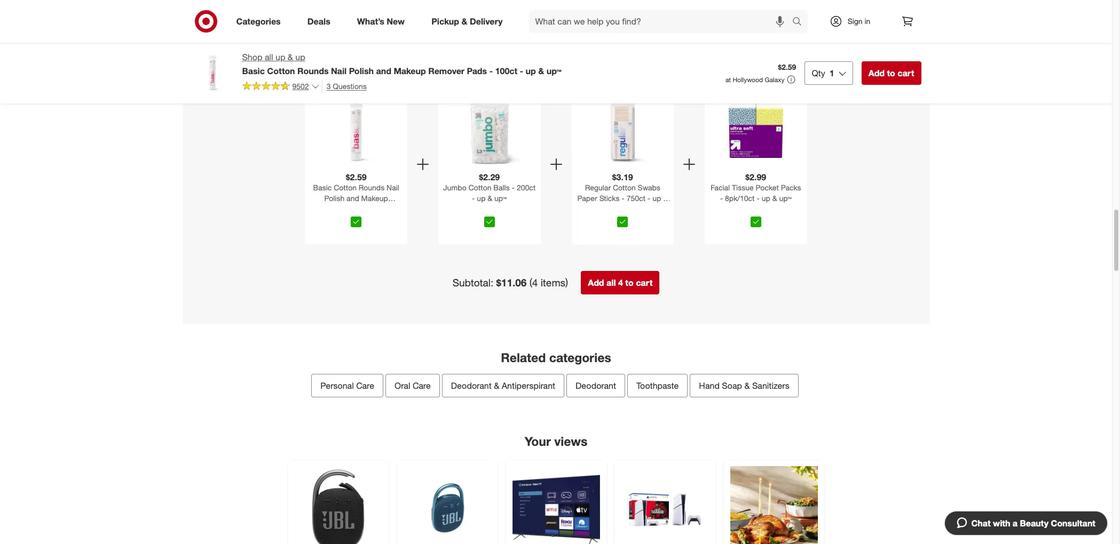 Task type: vqa. For each thing, say whether or not it's contained in the screenshot.
Frequently
yes



Task type: locate. For each thing, give the bounding box(es) containing it.
and inside shop all up & up basic cotton rounds nail polish and makeup remover pads - 100ct - up & up™
[[376, 66, 391, 76]]

$2.59 down basic cotton rounds nail polish and makeup remover pads - 100ct - up & up™ "image"
[[346, 172, 367, 183]]

pads
[[467, 66, 487, 76], [343, 205, 360, 214]]

cotton
[[267, 66, 295, 76], [334, 183, 357, 192], [469, 183, 492, 192], [613, 183, 636, 192]]

$2.99 facial tissue pocket packs - 8pk/10ct - up & up™
[[711, 172, 801, 203]]

1 horizontal spatial $2.59
[[778, 62, 796, 72]]

0 horizontal spatial to
[[625, 278, 634, 288]]

add all 4 to cart button
[[581, 271, 660, 295]]

1 vertical spatial basic
[[313, 183, 332, 192]]

$3.19 regular cotton swabs paper sticks - 750ct - up & up™
[[578, 172, 668, 214]]

1 vertical spatial cart
[[636, 278, 653, 288]]

jumbo
[[443, 183, 467, 192]]

swabs
[[638, 183, 660, 192]]

beauty
[[1020, 519, 1049, 529]]

up inside $3.19 regular cotton swabs paper sticks - 750ct - up & up™
[[653, 194, 661, 203]]

1 horizontal spatial deodorant
[[576, 381, 616, 391]]

0 horizontal spatial cart
[[636, 278, 653, 288]]

0 vertical spatial basic
[[242, 66, 265, 76]]

search
[[787, 17, 813, 28]]

0 horizontal spatial nail
[[331, 66, 347, 76]]

to inside button
[[625, 278, 634, 288]]

None checkbox
[[351, 217, 362, 228], [484, 217, 495, 228], [351, 217, 362, 228], [484, 217, 495, 228]]

frequently bought together
[[476, 56, 636, 71]]

remover inside $2.59 basic cotton rounds nail polish and makeup remover pads - 100ct - up & up™
[[311, 205, 341, 214]]

your views
[[525, 434, 588, 449]]

0 vertical spatial remover
[[428, 66, 465, 76]]

makeup
[[394, 66, 426, 76], [361, 194, 388, 203]]

100ct
[[495, 66, 518, 76], [367, 205, 386, 214]]

1 horizontal spatial pads
[[467, 66, 487, 76]]

0 vertical spatial pads
[[467, 66, 487, 76]]

makeup inside $2.59 basic cotton rounds nail polish and makeup remover pads - 100ct - up & up™
[[361, 194, 388, 203]]

$2.59 up galaxy
[[778, 62, 796, 72]]

0 vertical spatial polish
[[349, 66, 374, 76]]

1 horizontal spatial remover
[[428, 66, 465, 76]]

add right 1
[[869, 68, 885, 78]]

1 vertical spatial makeup
[[361, 194, 388, 203]]

chat with a beauty consultant
[[972, 519, 1096, 529]]

1 vertical spatial add
[[588, 278, 604, 288]]

personal
[[321, 381, 354, 391]]

hand soap & sanitizers link
[[690, 374, 799, 398]]

facial tissue pocket packs - 8pk/10ct - up & up™ image
[[720, 95, 792, 168]]

pads inside shop all up & up basic cotton rounds nail polish and makeup remover pads - 100ct - up & up™
[[467, 66, 487, 76]]

9502
[[292, 82, 309, 91]]

1 horizontal spatial nail
[[387, 183, 399, 192]]

cotton inside shop all up & up basic cotton rounds nail polish and makeup remover pads - 100ct - up & up™
[[267, 66, 295, 76]]

pickup
[[432, 16, 459, 26]]

&
[[462, 16, 467, 26], [288, 52, 293, 62], [538, 66, 544, 76], [488, 194, 492, 203], [663, 194, 668, 203], [773, 194, 777, 203], [347, 215, 351, 224], [494, 381, 499, 391], [745, 381, 750, 391]]

1
[[830, 68, 834, 78]]

1 horizontal spatial polish
[[349, 66, 374, 76]]

shop
[[242, 52, 262, 62]]

0 horizontal spatial $2.59
[[346, 172, 367, 183]]

up inside $2.29 jumbo cotton balls - 200ct - up & up™
[[477, 194, 486, 203]]

nail inside shop all up & up basic cotton rounds nail polish and makeup remover pads - 100ct - up & up™
[[331, 66, 347, 76]]

personal care
[[321, 381, 374, 391]]

antiperspirant
[[502, 381, 555, 391]]

deodorant & antiperspirant link
[[442, 374, 564, 398]]

delivery
[[470, 16, 503, 26]]

None checkbox
[[617, 217, 628, 228], [751, 217, 761, 228], [617, 217, 628, 228], [751, 217, 761, 228]]

categories link
[[227, 10, 294, 33]]

cart inside 'button'
[[898, 68, 914, 78]]

hollywood
[[733, 76, 763, 84]]

sanitizers
[[752, 381, 790, 391]]

0 vertical spatial $2.59
[[778, 62, 796, 72]]

$2.99
[[746, 172, 766, 183]]

deodorant link
[[567, 374, 625, 398]]

$2.59 inside $2.59 basic cotton rounds nail polish and makeup remover pads - 100ct - up & up™
[[346, 172, 367, 183]]

1 deodorant from the left
[[451, 381, 492, 391]]

1 vertical spatial nail
[[387, 183, 399, 192]]

polish
[[349, 66, 374, 76], [324, 194, 345, 203]]

1 vertical spatial $2.59
[[346, 172, 367, 183]]

add left 4
[[588, 278, 604, 288]]

1 care from the left
[[356, 381, 374, 391]]

$2.29 jumbo cotton balls - 200ct - up & up™
[[443, 172, 536, 203]]

0 vertical spatial to
[[887, 68, 895, 78]]

image of basic cotton rounds nail polish and makeup remover pads - 100ct - up & up™ image
[[191, 51, 234, 94]]

packs
[[781, 183, 801, 192]]

2 care from the left
[[413, 381, 431, 391]]

all
[[265, 52, 273, 62], [607, 278, 616, 288]]

related categories
[[501, 350, 611, 365]]

tissue
[[732, 183, 754, 192]]

deodorant for deodorant
[[576, 381, 616, 391]]

pocket
[[756, 183, 779, 192]]

3
[[327, 82, 331, 91]]

0 horizontal spatial 100ct
[[367, 205, 386, 214]]

add
[[869, 68, 885, 78], [588, 278, 604, 288]]

deodorant
[[451, 381, 492, 391], [576, 381, 616, 391]]

1 horizontal spatial care
[[413, 381, 431, 391]]

750ct
[[627, 194, 646, 203]]

add to cart button
[[862, 61, 921, 85]]

basic cotton rounds nail polish and makeup remover pads - 100ct - up & up™ image
[[320, 95, 392, 168]]

1 horizontal spatial makeup
[[394, 66, 426, 76]]

balls
[[494, 183, 510, 192]]

your
[[525, 434, 551, 449]]

basic
[[242, 66, 265, 76], [313, 183, 332, 192]]

nail inside $2.59 basic cotton rounds nail polish and makeup remover pads - 100ct - up & up™
[[387, 183, 399, 192]]

0 horizontal spatial add
[[588, 278, 604, 288]]

2 deodorant from the left
[[576, 381, 616, 391]]

to
[[887, 68, 895, 78], [625, 278, 634, 288]]

0 vertical spatial and
[[376, 66, 391, 76]]

1 vertical spatial 100ct
[[367, 205, 386, 214]]

all inside button
[[607, 278, 616, 288]]

0 vertical spatial nail
[[331, 66, 347, 76]]

cotton inside $3.19 regular cotton swabs paper sticks - 750ct - up & up™
[[613, 183, 636, 192]]

& inside $2.99 facial tissue pocket packs - 8pk/10ct - up & up™
[[773, 194, 777, 203]]

cart inside button
[[636, 278, 653, 288]]

0 horizontal spatial care
[[356, 381, 374, 391]]

0 horizontal spatial makeup
[[361, 194, 388, 203]]

(4
[[530, 277, 538, 289]]

-
[[489, 66, 493, 76], [520, 66, 523, 76], [512, 183, 515, 192], [472, 194, 475, 203], [622, 194, 625, 203], [648, 194, 651, 203], [720, 194, 723, 203], [757, 194, 760, 203], [362, 205, 365, 214], [388, 205, 391, 214]]

1 horizontal spatial rounds
[[359, 183, 385, 192]]

categories
[[549, 350, 611, 365]]

1 horizontal spatial basic
[[313, 183, 332, 192]]

cotton for $2.59
[[334, 183, 357, 192]]

up
[[276, 52, 285, 62], [295, 52, 305, 62], [526, 66, 536, 76], [477, 194, 486, 203], [653, 194, 661, 203], [762, 194, 770, 203], [393, 205, 402, 214]]

all inside shop all up & up basic cotton rounds nail polish and makeup remover pads - 100ct - up & up™
[[265, 52, 273, 62]]

related
[[501, 350, 546, 365]]

0 horizontal spatial basic
[[242, 66, 265, 76]]

remover inside shop all up & up basic cotton rounds nail polish and makeup remover pads - 100ct - up & up™
[[428, 66, 465, 76]]

cotton inside $2.29 jumbo cotton balls - 200ct - up & up™
[[469, 183, 492, 192]]

care right oral
[[413, 381, 431, 391]]

1 vertical spatial rounds
[[359, 183, 385, 192]]

0 vertical spatial add
[[869, 68, 885, 78]]

add inside 'button'
[[869, 68, 885, 78]]

0 vertical spatial 100ct
[[495, 66, 518, 76]]

0 vertical spatial rounds
[[297, 66, 329, 76]]

up inside $2.59 basic cotton rounds nail polish and makeup remover pads - 100ct - up & up™
[[393, 205, 402, 214]]

nail
[[331, 66, 347, 76], [387, 183, 399, 192]]

4
[[618, 278, 623, 288]]

all right shop
[[265, 52, 273, 62]]

1 horizontal spatial cart
[[898, 68, 914, 78]]

all left 4
[[607, 278, 616, 288]]

chat
[[972, 519, 991, 529]]

1 horizontal spatial to
[[887, 68, 895, 78]]

1 vertical spatial polish
[[324, 194, 345, 203]]

0 horizontal spatial deodorant
[[451, 381, 492, 391]]

200ct
[[517, 183, 536, 192]]

0 vertical spatial cart
[[898, 68, 914, 78]]

1 horizontal spatial all
[[607, 278, 616, 288]]

basic inside shop all up & up basic cotton rounds nail polish and makeup remover pads - 100ct - up & up™
[[242, 66, 265, 76]]

1 horizontal spatial add
[[869, 68, 885, 78]]

basic inside $2.59 basic cotton rounds nail polish and makeup remover pads - 100ct - up & up™
[[313, 183, 332, 192]]

0 horizontal spatial remover
[[311, 205, 341, 214]]

1 vertical spatial remover
[[311, 205, 341, 214]]

up™
[[547, 66, 562, 76], [494, 194, 507, 203], [779, 194, 792, 203], [617, 205, 629, 214], [353, 215, 366, 224]]

cotton inside $2.59 basic cotton rounds nail polish and makeup remover pads - 100ct - up & up™
[[334, 183, 357, 192]]

0 horizontal spatial all
[[265, 52, 273, 62]]

care right personal
[[356, 381, 374, 391]]

1 vertical spatial pads
[[343, 205, 360, 214]]

add for add all 4 to cart
[[588, 278, 604, 288]]

0 vertical spatial makeup
[[394, 66, 426, 76]]

0 horizontal spatial polish
[[324, 194, 345, 203]]

0 horizontal spatial rounds
[[297, 66, 329, 76]]

$2.59 for $2.59 basic cotton rounds nail polish and makeup remover pads - 100ct - up & up™
[[346, 172, 367, 183]]

0 vertical spatial all
[[265, 52, 273, 62]]

1 horizontal spatial 100ct
[[495, 66, 518, 76]]

add inside button
[[588, 278, 604, 288]]

sign
[[848, 17, 863, 26]]

$2.59 basic cotton rounds nail polish and makeup remover pads - 100ct - up & up™
[[311, 172, 402, 224]]

$2.59 for $2.59
[[778, 62, 796, 72]]

up™ inside $2.59 basic cotton rounds nail polish and makeup remover pads - 100ct - up & up™
[[353, 215, 366, 224]]

1 vertical spatial to
[[625, 278, 634, 288]]

jumbo cotton balls - 200ct - up & up™ image
[[453, 95, 526, 168]]

1 vertical spatial and
[[347, 194, 359, 203]]

0 horizontal spatial pads
[[343, 205, 360, 214]]

soap
[[722, 381, 742, 391]]

0 horizontal spatial and
[[347, 194, 359, 203]]

100ct inside $2.59 basic cotton rounds nail polish and makeup remover pads - 100ct - up & up™
[[367, 205, 386, 214]]

cotton for $3.19
[[613, 183, 636, 192]]

rounds
[[297, 66, 329, 76], [359, 183, 385, 192]]

1 horizontal spatial and
[[376, 66, 391, 76]]

1 vertical spatial all
[[607, 278, 616, 288]]

with
[[993, 519, 1011, 529]]



Task type: describe. For each thing, give the bounding box(es) containing it.
bought
[[541, 56, 583, 71]]

in
[[865, 17, 871, 26]]

8pk/10ct
[[725, 194, 755, 203]]

pickup & delivery
[[432, 16, 503, 26]]

cotton for $2.29
[[469, 183, 492, 192]]

pickup & delivery link
[[422, 10, 516, 33]]

regular cotton swabs paper sticks - 750ct - up & up™ image
[[587, 95, 659, 168]]

oral care
[[395, 381, 431, 391]]

3 questions link
[[322, 81, 367, 93]]

deals
[[307, 16, 330, 26]]

consultant
[[1051, 519, 1096, 529]]

up™ inside $2.29 jumbo cotton balls - 200ct - up & up™
[[494, 194, 507, 203]]

galaxy
[[765, 76, 785, 84]]

deals link
[[298, 10, 344, 33]]

regular cotton swabs paper sticks - 750ct - up & up™ link
[[574, 183, 672, 214]]

oral care link
[[386, 374, 440, 398]]

regular
[[585, 183, 611, 192]]

$2.29
[[479, 172, 500, 183]]

new
[[387, 16, 405, 26]]

jumbo cotton balls - 200ct - up & up™ link
[[441, 183, 539, 213]]

deodorant & antiperspirant
[[451, 381, 555, 391]]

what's new link
[[348, 10, 418, 33]]

facial tissue pocket packs - 8pk/10ct - up & up™ link
[[707, 183, 805, 213]]

questions
[[333, 82, 367, 91]]

at hollywood galaxy
[[726, 76, 785, 84]]

jbl clip 4 portable bluetooth waterproof speaker image
[[403, 466, 491, 545]]

subtotal:
[[453, 277, 494, 289]]

chat with a beauty consultant button
[[944, 512, 1108, 536]]

What can we help you find? suggestions appear below search field
[[529, 10, 795, 33]]

deodorant for deodorant & antiperspirant
[[451, 381, 492, 391]]

care for oral care
[[413, 381, 431, 391]]

3 questions
[[327, 82, 367, 91]]

$11.06
[[496, 277, 527, 289]]

westinghouse 70" 4k ultra hd smart roku tv with hdr - wr70ut4212 - special purchase image
[[512, 466, 600, 545]]

& inside $3.19 regular cotton swabs paper sticks - 750ct - up & up™
[[663, 194, 668, 203]]

to inside 'button'
[[887, 68, 895, 78]]

polish inside shop all up & up basic cotton rounds nail polish and makeup remover pads - 100ct - up & up™
[[349, 66, 374, 76]]

shop all up & up basic cotton rounds nail polish and makeup remover pads - 100ct - up & up™
[[242, 52, 562, 76]]

100ct inside shop all up & up basic cotton rounds nail polish and makeup remover pads - 100ct - up & up™
[[495, 66, 518, 76]]

9502 link
[[242, 81, 320, 94]]

qty
[[812, 68, 825, 78]]

$3.19
[[612, 172, 633, 183]]

& inside $2.29 jumbo cotton balls - 200ct - up & up™
[[488, 194, 492, 203]]

and inside $2.59 basic cotton rounds nail polish and makeup remover pads - 100ct - up & up™
[[347, 194, 359, 203]]

facial
[[711, 183, 730, 192]]

jbl clip 4 portable bluetooth waterproof speaker (camo) image
[[294, 466, 382, 545]]

& inside "link"
[[745, 381, 750, 391]]

pads inside $2.59 basic cotton rounds nail polish and makeup remover pads - 100ct - up & up™
[[343, 205, 360, 214]]

hand soap & sanitizers
[[699, 381, 790, 391]]

at
[[726, 76, 731, 84]]

a
[[1013, 519, 1018, 529]]

hand
[[699, 381, 720, 391]]

together
[[586, 56, 636, 71]]

what's
[[357, 16, 384, 26]]

& inside $2.59 basic cotton rounds nail polish and makeup remover pads - 100ct - up & up™
[[347, 215, 351, 224]]

sign in link
[[820, 10, 887, 33]]

sign in
[[848, 17, 871, 26]]

add for add to cart
[[869, 68, 885, 78]]

all for add
[[607, 278, 616, 288]]

all for shop
[[265, 52, 273, 62]]

playstation 5 console call of duty modern warfare iii bundle (slim) image
[[621, 466, 709, 545]]

rounds inside $2.59 basic cotton rounds nail polish and makeup remover pads - 100ct - up & up™
[[359, 183, 385, 192]]

up inside $2.99 facial tissue pocket packs - 8pk/10ct - up & up™
[[762, 194, 770, 203]]

up™ inside $2.99 facial tissue pocket packs - 8pk/10ct - up & up™
[[779, 194, 792, 203]]

up™ inside shop all up & up basic cotton rounds nail polish and makeup remover pads - 100ct - up & up™
[[547, 66, 562, 76]]

care for personal care
[[356, 381, 374, 391]]

views
[[554, 434, 588, 449]]

paper
[[578, 194, 597, 203]]

what's new
[[357, 16, 405, 26]]

frequently
[[476, 56, 538, 71]]

sticks
[[599, 194, 620, 203]]

toothpaste
[[636, 381, 679, 391]]

add all 4 to cart
[[588, 278, 653, 288]]

makeup inside shop all up & up basic cotton rounds nail polish and makeup remover pads - 100ct - up & up™
[[394, 66, 426, 76]]

rounds inside shop all up & up basic cotton rounds nail polish and makeup remover pads - 100ct - up & up™
[[297, 66, 329, 76]]

oral
[[395, 381, 410, 391]]

up™ inside $3.19 regular cotton swabs paper sticks - 750ct - up & up™
[[617, 205, 629, 214]]

add to cart
[[869, 68, 914, 78]]

items)
[[541, 277, 568, 289]]

categories
[[236, 16, 281, 26]]

basic cotton rounds nail polish and makeup remover pads - 100ct - up & up™ link
[[307, 183, 405, 224]]

personal care link
[[311, 374, 383, 398]]

polish inside $2.59 basic cotton rounds nail polish and makeup remover pads - 100ct - up & up™
[[324, 194, 345, 203]]

toothpaste link
[[627, 374, 688, 398]]

qty 1
[[812, 68, 834, 78]]

search button
[[787, 10, 813, 35]]

thanksgiving dinner for $25 image
[[730, 466, 818, 545]]

subtotal: $11.06 (4 items)
[[453, 277, 568, 289]]



